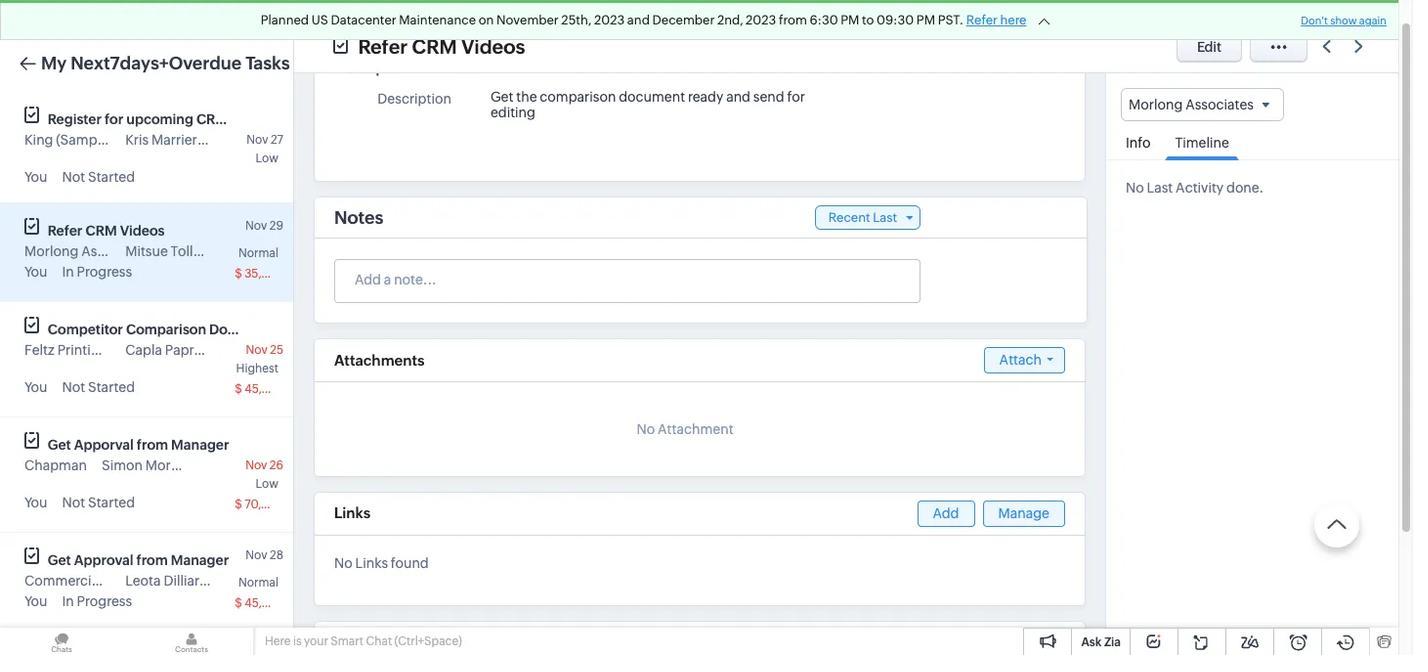 Task type: describe. For each thing, give the bounding box(es) containing it.
nov inside get apporval from manager nov 26
[[246, 459, 267, 472]]

again
[[1360, 15, 1388, 26]]

is
[[293, 635, 302, 648]]

not started for (sample)
[[62, 169, 135, 185]]

morlong associates inside "field"
[[1129, 97, 1255, 112]]

nov 29
[[245, 219, 284, 233]]

not started for printing
[[62, 379, 135, 395]]

my
[[41, 53, 67, 73]]

3 started from the top
[[88, 495, 135, 510]]

1 vertical spatial links
[[356, 555, 388, 571]]

you for king (sample)
[[24, 169, 47, 185]]

signals image
[[1155, 0, 1169, 5]]

upcoming actions
[[334, 634, 464, 650]]

no links found
[[334, 555, 429, 571]]

paprocki
[[165, 342, 221, 358]]

info
[[1126, 135, 1151, 151]]

timeline link
[[1166, 121, 1240, 161]]

started for printing
[[88, 379, 135, 395]]

december
[[653, 13, 715, 27]]

0 vertical spatial links
[[334, 505, 371, 521]]

ready
[[688, 89, 724, 105]]

zia
[[1105, 636, 1122, 649]]

feltz
[[24, 342, 55, 358]]

manager for get approval from manager
[[171, 552, 229, 568]]

dilliard
[[164, 573, 208, 589]]

1 vertical spatial refer
[[358, 35, 408, 57]]

contacts image
[[130, 628, 253, 655]]

search image
[[1115, 0, 1131, 5]]

$ for paprocki
[[235, 382, 242, 396]]

pst.
[[938, 13, 964, 27]]

activity
[[1176, 180, 1224, 196]]

marrier
[[152, 132, 197, 148]]

get for get apporval from manager nov 26
[[48, 437, 71, 453]]

upcoming
[[126, 111, 193, 127]]

planned
[[261, 13, 309, 27]]

get the comparison document ready and send for editing
[[491, 89, 808, 120]]

progress for press
[[77, 594, 132, 609]]

information
[[413, 61, 491, 76]]

nov left "29"
[[245, 219, 267, 233]]

competitor
[[48, 322, 123, 337]]

editing
[[491, 105, 536, 120]]

ask
[[1082, 636, 1102, 649]]

send
[[754, 89, 785, 105]]

simon morasca (sample)
[[102, 458, 259, 473]]

last for no
[[1148, 180, 1174, 196]]

previous record image
[[1323, 40, 1332, 53]]

0 horizontal spatial crm
[[86, 223, 117, 239]]

0 horizontal spatial associates
[[81, 243, 150, 259]]

27
[[271, 133, 284, 147]]

upcoming
[[334, 634, 408, 650]]

normal for mitsue tollner (sample)
[[239, 246, 279, 260]]

manage link
[[983, 501, 1066, 527]]

don't
[[1302, 15, 1329, 26]]

2 horizontal spatial refer
[[967, 13, 998, 27]]

for inside get the comparison document ready and send for editing
[[788, 89, 806, 105]]

$ 35,000.00
[[235, 267, 304, 281]]

nov inside register for upcoming crm webinars nov 27
[[247, 133, 268, 147]]

0 vertical spatial and
[[628, 13, 650, 27]]

document
[[209, 322, 278, 337]]

morasca
[[145, 458, 200, 473]]

ask zia
[[1082, 636, 1122, 649]]

info link
[[1117, 121, 1161, 160]]

notes
[[334, 207, 384, 228]]

0 horizontal spatial refer crm videos
[[48, 223, 165, 239]]

you for feltz printing service
[[24, 379, 47, 395]]

service
[[110, 342, 158, 358]]

to
[[862, 13, 875, 27]]

0 vertical spatial refer crm videos
[[358, 35, 525, 57]]

capla
[[125, 342, 162, 358]]

you for commercial press
[[24, 594, 47, 609]]

(sample) for competitor comparison document
[[223, 342, 280, 358]]

datacenter
[[331, 13, 397, 27]]

next record image
[[1355, 40, 1368, 53]]

26
[[270, 459, 284, 472]]

add link
[[918, 501, 975, 527]]

from for get approval from manager
[[136, 552, 168, 568]]

1 vertical spatial videos
[[120, 223, 165, 239]]

started for (sample)
[[88, 169, 135, 185]]

us
[[312, 13, 328, 27]]

Add a note... field
[[335, 270, 919, 289]]

search element
[[1103, 0, 1143, 21]]

and inside get the comparison document ready and send for editing
[[727, 89, 751, 105]]

45,000.00 for leota dilliard (sample)
[[245, 596, 304, 610]]

crm inside register for upcoming crm webinars nov 27
[[196, 111, 228, 127]]

add
[[933, 506, 960, 521]]

found
[[391, 555, 429, 571]]

chats image
[[0, 628, 123, 655]]

leota
[[125, 573, 161, 589]]

the
[[517, 89, 537, 105]]

maintenance
[[399, 13, 476, 27]]

nov 28
[[246, 549, 284, 562]]

from for get apporval from manager nov 26
[[137, 437, 168, 453]]

associates inside "field"
[[1186, 97, 1255, 112]]

description for description
[[378, 91, 452, 107]]

next7days+overdue
[[71, 53, 242, 73]]

25
[[270, 343, 284, 357]]

your
[[304, 635, 328, 648]]

(sample) for refer crm videos
[[217, 243, 273, 259]]

0 horizontal spatial morlong associates
[[24, 243, 150, 259]]

no for attachments
[[637, 421, 655, 437]]

2 pm from the left
[[917, 13, 936, 27]]

attach
[[1000, 352, 1042, 368]]

get for get the comparison document ready and send for editing
[[491, 89, 514, 105]]

feltz printing service
[[24, 342, 158, 358]]

recent last
[[829, 210, 898, 225]]

comparison
[[540, 89, 616, 105]]

recent
[[829, 210, 871, 225]]

edit button
[[1177, 31, 1243, 62]]

printing
[[57, 342, 108, 358]]

not for (sample)
[[62, 169, 85, 185]]

refer here link
[[967, 13, 1027, 27]]

chapman
[[24, 458, 87, 473]]

leota dilliard (sample)
[[125, 573, 267, 589]]

low for kris marrier (sample)
[[256, 152, 279, 165]]

no last activity done.
[[1126, 180, 1265, 196]]



Task type: locate. For each thing, give the bounding box(es) containing it.
get inside get apporval from manager nov 26
[[48, 437, 71, 453]]

commercial
[[24, 573, 102, 589]]

simon
[[102, 458, 143, 473]]

$ 45,000.00 for capla paprocki (sample)
[[235, 382, 304, 396]]

description down datacenter
[[334, 61, 410, 76]]

1 vertical spatial morlong
[[24, 243, 79, 259]]

king (sample)
[[24, 132, 112, 148]]

1 2023 from the left
[[594, 13, 625, 27]]

1 not from the top
[[62, 169, 85, 185]]

refer down king (sample)
[[48, 223, 83, 239]]

1 vertical spatial associates
[[81, 243, 150, 259]]

no attachment
[[637, 421, 734, 437]]

0 vertical spatial normal
[[239, 246, 279, 260]]

you down king
[[24, 169, 47, 185]]

0 vertical spatial started
[[88, 169, 135, 185]]

in up competitor
[[62, 264, 74, 280]]

from up 'morasca'
[[137, 437, 168, 453]]

attach link
[[984, 347, 1066, 374]]

started
[[88, 169, 135, 185], [88, 379, 135, 395], [88, 495, 135, 510]]

you down feltz
[[24, 379, 47, 395]]

edit
[[1198, 39, 1222, 54]]

links left the found
[[356, 555, 388, 571]]

$ 45,000.00 down highest
[[235, 382, 304, 396]]

0 horizontal spatial videos
[[120, 223, 165, 239]]

0 horizontal spatial 2023
[[594, 13, 625, 27]]

1 vertical spatial description
[[378, 91, 452, 107]]

not started down feltz printing service
[[62, 379, 135, 395]]

press
[[105, 573, 139, 589]]

1 vertical spatial no
[[637, 421, 655, 437]]

from inside get apporval from manager nov 26
[[137, 437, 168, 453]]

0 vertical spatial crm
[[412, 35, 457, 57]]

1 vertical spatial from
[[137, 437, 168, 453]]

0 vertical spatial in
[[62, 264, 74, 280]]

from left the 6:30
[[779, 13, 808, 27]]

(sample) down webinars
[[200, 132, 257, 148]]

(sample) left 26
[[203, 458, 259, 473]]

1 low from the top
[[256, 152, 279, 165]]

1 horizontal spatial videos
[[461, 35, 525, 57]]

my next7days+overdue tasks
[[41, 53, 290, 73]]

0 vertical spatial from
[[779, 13, 808, 27]]

register for upcoming crm webinars nov 27
[[48, 111, 292, 147]]

progress down mitsue
[[77, 264, 132, 280]]

2 not from the top
[[62, 379, 85, 395]]

$ down leota dilliard (sample)
[[235, 596, 242, 610]]

get inside get the comparison document ready and send for editing
[[491, 89, 514, 105]]

2 horizontal spatial no
[[1126, 180, 1145, 196]]

2 vertical spatial no
[[334, 555, 353, 571]]

0 vertical spatial videos
[[461, 35, 525, 57]]

capla paprocki (sample)
[[125, 342, 280, 358]]

1 horizontal spatial last
[[1148, 180, 1174, 196]]

nov up highest
[[246, 343, 268, 357]]

0 vertical spatial last
[[1148, 180, 1174, 196]]

in
[[62, 264, 74, 280], [62, 594, 74, 609]]

in progress down commercial press
[[62, 594, 132, 609]]

(sample)
[[56, 132, 112, 148], [200, 132, 257, 148], [217, 243, 273, 259], [223, 342, 280, 358], [203, 458, 259, 473], [211, 573, 267, 589]]

manager inside get apporval from manager nov 26
[[171, 437, 229, 453]]

started down kris
[[88, 169, 135, 185]]

mitsue
[[125, 243, 168, 259]]

1 vertical spatial 45,000.00
[[245, 596, 304, 610]]

1 horizontal spatial for
[[788, 89, 806, 105]]

crm up kris marrier (sample)
[[196, 111, 228, 127]]

1 vertical spatial for
[[105, 111, 123, 127]]

progress
[[77, 264, 132, 280], [77, 594, 132, 609]]

crm down maintenance
[[412, 35, 457, 57]]

3 $ from the top
[[235, 498, 242, 511]]

1 normal from the top
[[239, 246, 279, 260]]

28
[[270, 549, 284, 562]]

0 vertical spatial description
[[334, 61, 410, 76]]

1 vertical spatial in
[[62, 594, 74, 609]]

0 horizontal spatial no
[[334, 555, 353, 571]]

comparison
[[126, 322, 206, 337]]

1 $ 45,000.00 from the top
[[235, 382, 304, 396]]

not down chapman
[[62, 495, 85, 510]]

in progress down mitsue
[[62, 264, 132, 280]]

0 vertical spatial 45,000.00
[[245, 382, 304, 396]]

2 $ 45,000.00 from the top
[[235, 596, 304, 610]]

videos up mitsue
[[120, 223, 165, 239]]

last right recent
[[873, 210, 898, 225]]

2 low from the top
[[256, 477, 279, 491]]

5 you from the top
[[24, 594, 47, 609]]

attachments
[[334, 352, 425, 369]]

progress down press
[[77, 594, 132, 609]]

0 vertical spatial associates
[[1186, 97, 1255, 112]]

morlong associates up competitor
[[24, 243, 150, 259]]

not down "printing"
[[62, 379, 85, 395]]

0 vertical spatial morlong associates
[[1129, 97, 1255, 112]]

1 horizontal spatial 2023
[[746, 13, 777, 27]]

$ left 70,000.00 at bottom
[[235, 498, 242, 511]]

low for simon morasca (sample)
[[256, 477, 279, 491]]

0 vertical spatial for
[[788, 89, 806, 105]]

you for morlong associates
[[24, 264, 47, 280]]

not down king (sample)
[[62, 169, 85, 185]]

45,000.00 for capla paprocki (sample)
[[245, 382, 304, 396]]

0 vertical spatial progress
[[77, 264, 132, 280]]

0 horizontal spatial morlong
[[24, 243, 79, 259]]

no down "info"
[[1126, 180, 1145, 196]]

2 in progress from the top
[[62, 594, 132, 609]]

for inside register for upcoming crm webinars nov 27
[[105, 111, 123, 127]]

1 progress from the top
[[77, 264, 132, 280]]

1 horizontal spatial no
[[637, 421, 655, 437]]

(sample) down nov 29 on the top of page
[[217, 243, 273, 259]]

1 vertical spatial in progress
[[62, 594, 132, 609]]

0 vertical spatial not
[[62, 169, 85, 185]]

planned us datacenter maintenance on november 25th, 2023 and december 2nd, 2023 from 6:30 pm to 09:30 pm pst. refer here
[[261, 13, 1027, 27]]

(ctrl+space)
[[395, 635, 462, 648]]

don't show again link
[[1302, 15, 1388, 26]]

and left december
[[628, 13, 650, 27]]

description information
[[334, 61, 491, 76]]

description for description information
[[334, 61, 410, 76]]

(sample) down nov 28
[[211, 573, 267, 589]]

0 horizontal spatial and
[[628, 13, 650, 27]]

for right send
[[788, 89, 806, 105]]

1 horizontal spatial and
[[727, 89, 751, 105]]

nov
[[247, 133, 268, 147], [245, 219, 267, 233], [246, 343, 268, 357], [246, 459, 267, 472], [246, 549, 267, 562]]

2 vertical spatial from
[[136, 552, 168, 568]]

you up feltz
[[24, 264, 47, 280]]

november
[[497, 13, 559, 27]]

get for get approval from manager
[[48, 552, 71, 568]]

3 not started from the top
[[62, 495, 135, 510]]

1 vertical spatial last
[[873, 210, 898, 225]]

here is your smart chat (ctrl+space)
[[265, 635, 462, 648]]

videos
[[461, 35, 525, 57], [120, 223, 165, 239]]

45,000.00 up 'here'
[[245, 596, 304, 610]]

1 in progress from the top
[[62, 264, 132, 280]]

no for links
[[334, 555, 353, 571]]

started down feltz printing service
[[88, 379, 135, 395]]

2 you from the top
[[24, 264, 47, 280]]

progress for associates
[[77, 264, 132, 280]]

done.
[[1227, 180, 1265, 196]]

2 in from the top
[[62, 594, 74, 609]]

no left the found
[[334, 555, 353, 571]]

tasks
[[246, 53, 290, 73]]

0 vertical spatial morlong
[[1129, 97, 1183, 112]]

show
[[1331, 15, 1358, 26]]

pm left to on the right of the page
[[841, 13, 860, 27]]

normal up $ 35,000.00
[[239, 246, 279, 260]]

in progress for associates
[[62, 264, 132, 280]]

not
[[62, 169, 85, 185], [62, 379, 85, 395], [62, 495, 85, 510]]

kris marrier (sample)
[[125, 132, 257, 148]]

1 vertical spatial crm
[[196, 111, 228, 127]]

morlong up competitor
[[24, 243, 79, 259]]

4 you from the top
[[24, 495, 47, 510]]

70,000.00
[[245, 498, 304, 511]]

nov left 27
[[247, 133, 268, 147]]

description
[[334, 61, 410, 76], [378, 91, 452, 107]]

2 not started from the top
[[62, 379, 135, 395]]

(sample) for get apporval from manager
[[203, 458, 259, 473]]

2 progress from the top
[[77, 594, 132, 609]]

2 vertical spatial get
[[48, 552, 71, 568]]

$ 45,000.00 for leota dilliard (sample)
[[235, 596, 304, 610]]

2 45,000.00 from the top
[[245, 596, 304, 610]]

kris
[[125, 132, 149, 148]]

smart
[[331, 635, 364, 648]]

1 $ from the top
[[235, 267, 242, 281]]

refer
[[967, 13, 998, 27], [358, 35, 408, 57], [48, 223, 83, 239]]

signals element
[[1143, 0, 1180, 21]]

refer right pst.
[[967, 13, 998, 27]]

no left attachment at the bottom
[[637, 421, 655, 437]]

normal for leota dilliard (sample)
[[239, 576, 279, 590]]

manager up leota dilliard (sample)
[[171, 552, 229, 568]]

$ left 35,000.00
[[235, 267, 242, 281]]

2 vertical spatial refer
[[48, 223, 83, 239]]

last left activity
[[1148, 180, 1174, 196]]

1 you from the top
[[24, 169, 47, 185]]

tollner
[[171, 243, 214, 259]]

don't show again
[[1302, 15, 1388, 26]]

manager up simon morasca (sample)
[[171, 437, 229, 453]]

in progress
[[62, 264, 132, 280], [62, 594, 132, 609]]

1 vertical spatial get
[[48, 437, 71, 453]]

1 not started from the top
[[62, 169, 135, 185]]

1 pm from the left
[[841, 13, 860, 27]]

refer crm videos up mitsue
[[48, 223, 165, 239]]

1 vertical spatial manager
[[171, 552, 229, 568]]

started down simon
[[88, 495, 135, 510]]

refer down datacenter
[[358, 35, 408, 57]]

09:30
[[877, 13, 914, 27]]

nov left 26
[[246, 459, 267, 472]]

1 vertical spatial not started
[[62, 379, 135, 395]]

approval
[[74, 552, 133, 568]]

1 horizontal spatial morlong
[[1129, 97, 1183, 112]]

1 horizontal spatial refer
[[358, 35, 408, 57]]

not started down simon
[[62, 495, 135, 510]]

associates
[[1186, 97, 1255, 112], [81, 243, 150, 259]]

25th,
[[562, 13, 592, 27]]

get up chapman
[[48, 437, 71, 453]]

manager
[[171, 437, 229, 453], [171, 552, 229, 568]]

1 horizontal spatial associates
[[1186, 97, 1255, 112]]

webinars
[[231, 111, 292, 127]]

king
[[24, 132, 53, 148]]

1 horizontal spatial refer crm videos
[[358, 35, 525, 57]]

crm down king (sample)
[[86, 223, 117, 239]]

1 vertical spatial morlong associates
[[24, 243, 150, 259]]

3 not from the top
[[62, 495, 85, 510]]

pm left pst.
[[917, 13, 936, 27]]

0 vertical spatial low
[[256, 152, 279, 165]]

1 horizontal spatial morlong associates
[[1129, 97, 1255, 112]]

0 vertical spatial in progress
[[62, 264, 132, 280]]

2 vertical spatial not
[[62, 495, 85, 510]]

low
[[256, 152, 279, 165], [256, 477, 279, 491]]

low down 27
[[256, 152, 279, 165]]

associates left tollner
[[81, 243, 150, 259]]

here
[[1001, 13, 1027, 27]]

0 vertical spatial no
[[1126, 180, 1145, 196]]

1 horizontal spatial crm
[[196, 111, 228, 127]]

1 vertical spatial low
[[256, 477, 279, 491]]

Morlong Associates field
[[1122, 88, 1285, 121]]

manage
[[999, 506, 1050, 521]]

register
[[48, 111, 102, 127]]

morlong up info link
[[1129, 97, 1183, 112]]

0 horizontal spatial refer
[[48, 223, 83, 239]]

actions
[[411, 634, 464, 650]]

1 vertical spatial progress
[[77, 594, 132, 609]]

(sample) up highest
[[223, 342, 280, 358]]

45,000.00 down highest
[[245, 382, 304, 396]]

(sample) for get approval from manager
[[211, 573, 267, 589]]

for right register
[[105, 111, 123, 127]]

last for recent
[[873, 210, 898, 225]]

and
[[628, 13, 650, 27], [727, 89, 751, 105]]

$ for tollner
[[235, 267, 242, 281]]

0 vertical spatial get
[[491, 89, 514, 105]]

you down commercial
[[24, 594, 47, 609]]

attachment
[[658, 421, 734, 437]]

2 started from the top
[[88, 379, 135, 395]]

2 vertical spatial started
[[88, 495, 135, 510]]

not started
[[62, 169, 135, 185], [62, 379, 135, 395], [62, 495, 135, 510]]

1 started from the top
[[88, 169, 135, 185]]

1 vertical spatial $ 45,000.00
[[235, 596, 304, 610]]

0 vertical spatial refer
[[967, 13, 998, 27]]

commercial press
[[24, 573, 139, 589]]

you down chapman
[[24, 495, 47, 510]]

pm
[[841, 13, 860, 27], [917, 13, 936, 27]]

$ 45,000.00 up 'here'
[[235, 596, 304, 610]]

in progress for press
[[62, 594, 132, 609]]

refer crm videos
[[358, 35, 525, 57], [48, 223, 165, 239]]

document
[[619, 89, 686, 105]]

nov left 28
[[246, 549, 267, 562]]

1 horizontal spatial pm
[[917, 13, 936, 27]]

$ for dilliard
[[235, 596, 242, 610]]

0 vertical spatial manager
[[171, 437, 229, 453]]

0 horizontal spatial pm
[[841, 13, 860, 27]]

not started down king (sample)
[[62, 169, 135, 185]]

2023 right 2nd,
[[746, 13, 777, 27]]

in for morlong
[[62, 264, 74, 280]]

in for commercial
[[62, 594, 74, 609]]

1 45,000.00 from the top
[[245, 382, 304, 396]]

get left the
[[491, 89, 514, 105]]

morlong associates up the "timeline" link
[[1129, 97, 1255, 112]]

nov inside "competitor comparison document nov 25"
[[246, 343, 268, 357]]

1 vertical spatial refer crm videos
[[48, 223, 165, 239]]

from up leota
[[136, 552, 168, 568]]

2 $ from the top
[[235, 382, 242, 396]]

refer crm videos up information
[[358, 35, 525, 57]]

1 in from the top
[[62, 264, 74, 280]]

2 normal from the top
[[239, 576, 279, 590]]

2 2023 from the left
[[746, 13, 777, 27]]

get approval from manager
[[48, 552, 229, 568]]

morlong inside morlong associates "field"
[[1129, 97, 1183, 112]]

on
[[479, 13, 494, 27]]

not for printing
[[62, 379, 85, 395]]

0 horizontal spatial for
[[105, 111, 123, 127]]

2 vertical spatial crm
[[86, 223, 117, 239]]

29
[[270, 219, 284, 233]]

competitor comparison document nov 25
[[48, 322, 284, 357]]

get up commercial
[[48, 552, 71, 568]]

here
[[265, 635, 291, 648]]

2 horizontal spatial crm
[[412, 35, 457, 57]]

0 vertical spatial not started
[[62, 169, 135, 185]]

get apporval from manager nov 26
[[48, 437, 284, 472]]

manager for get apporval from manager nov 26
[[171, 437, 229, 453]]

normal down nov 28
[[239, 576, 279, 590]]

1 vertical spatial started
[[88, 379, 135, 395]]

2nd,
[[718, 13, 744, 27]]

1 vertical spatial and
[[727, 89, 751, 105]]

3 you from the top
[[24, 379, 47, 395]]

crm
[[412, 35, 457, 57], [196, 111, 228, 127], [86, 223, 117, 239]]

$ down highest
[[235, 382, 242, 396]]

in down commercial
[[62, 594, 74, 609]]

(sample) down register
[[56, 132, 112, 148]]

links up no links found
[[334, 505, 371, 521]]

highest
[[236, 362, 279, 375]]

$ for morasca
[[235, 498, 242, 511]]

description down description information at the left top of the page
[[378, 91, 452, 107]]

1 vertical spatial not
[[62, 379, 85, 395]]

low up $ 70,000.00
[[256, 477, 279, 491]]

4 $ from the top
[[235, 596, 242, 610]]

videos down on
[[461, 35, 525, 57]]

2 vertical spatial not started
[[62, 495, 135, 510]]

timeline
[[1176, 135, 1230, 151]]

0 vertical spatial $ 45,000.00
[[235, 382, 304, 396]]

and left send
[[727, 89, 751, 105]]

1 vertical spatial normal
[[239, 576, 279, 590]]

$ 45,000.00
[[235, 382, 304, 396], [235, 596, 304, 610]]

associates up the "timeline" link
[[1186, 97, 1255, 112]]

0 horizontal spatial last
[[873, 210, 898, 225]]

(sample) for register for upcoming crm webinars
[[200, 132, 257, 148]]

you for chapman
[[24, 495, 47, 510]]

2023 right 25th,
[[594, 13, 625, 27]]



Task type: vqa. For each thing, say whether or not it's contained in the screenshot.


